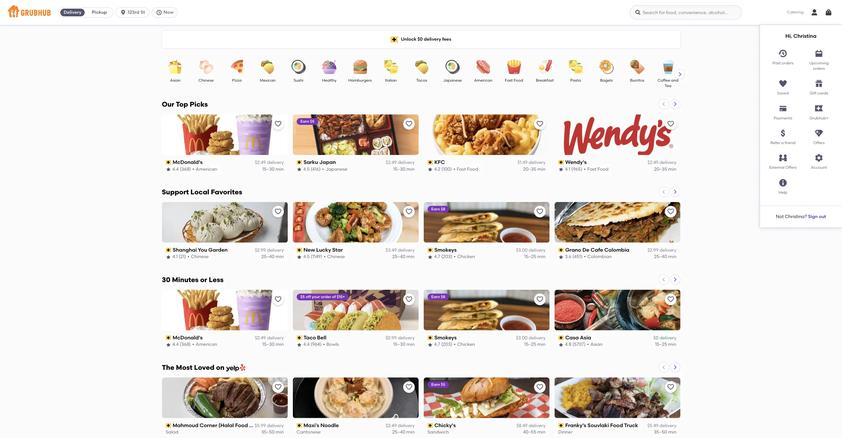 Task type: vqa. For each thing, say whether or not it's contained in the screenshot.


Task type: locate. For each thing, give the bounding box(es) containing it.
0 vertical spatial mcdonald's
[[173, 159, 203, 166]]

1 vertical spatial earn $5
[[431, 383, 445, 387]]

0 horizontal spatial • chinese
[[188, 255, 209, 260]]

1 horizontal spatial 35–50 min
[[654, 430, 676, 436]]

0 vertical spatial $8
[[441, 207, 445, 212]]

svg image inside account link
[[815, 154, 824, 163]]

4.4 (368) for minutes
[[172, 342, 191, 348]]

pickup button
[[86, 7, 113, 18]]

american image
[[472, 60, 495, 74]]

1 vertical spatial $8
[[441, 295, 445, 300]]

35–50 for mahmoud corner (halal food truck)
[[261, 430, 275, 436]]

subscription pass image up cantonese
[[297, 424, 302, 429]]

noodle
[[320, 423, 339, 429]]

1 35–50 from the left
[[261, 430, 275, 436]]

35–50 down the $5.49 delivery
[[654, 430, 667, 436]]

food down fast food image
[[514, 78, 523, 83]]

american up support local favorites
[[196, 167, 217, 172]]

delivery for smokeys logo related to support local favorites
[[529, 248, 546, 253]]

account
[[811, 166, 827, 170]]

• for wendy's subscription pass image
[[584, 167, 586, 172]]

christina right hi,
[[793, 33, 817, 39]]

1 vertical spatial christina
[[785, 214, 805, 220]]

1 vertical spatial earn $8
[[431, 295, 445, 300]]

svg image
[[825, 9, 832, 16], [120, 9, 126, 16], [815, 49, 824, 58], [779, 79, 788, 88], [815, 79, 824, 88], [815, 154, 824, 163], [779, 179, 788, 188]]

delivery for taco bell logo
[[398, 336, 415, 341]]

less
[[209, 276, 224, 284]]

grubhub plus flag logo image inside grubhub+ button
[[815, 106, 823, 112]]

subscription pass image for casa asia
[[558, 336, 564, 341]]

mcdonald's logo image for our top picks
[[162, 115, 288, 155]]

smokeys for 30 minutes or less
[[434, 335, 457, 341]]

help button
[[765, 176, 801, 196]]

2 35–50 min from the left
[[654, 430, 676, 436]]

1 • chinese from the left
[[188, 255, 209, 260]]

• for casa asia's subscription pass icon
[[587, 342, 589, 348]]

0 horizontal spatial asian
[[170, 78, 181, 83]]

fast right (965)
[[587, 167, 597, 172]]

2 (368) from the top
[[180, 342, 191, 348]]

min
[[276, 167, 284, 172], [406, 167, 415, 172], [537, 167, 546, 172], [668, 167, 676, 172], [276, 255, 284, 260], [406, 255, 415, 260], [537, 255, 546, 260], [668, 255, 676, 260], [276, 342, 284, 348], [406, 342, 415, 348], [537, 342, 546, 348], [668, 342, 676, 348], [276, 430, 284, 436], [406, 430, 415, 436], [537, 430, 546, 436], [668, 430, 676, 436]]

1 20–35 from the left
[[523, 167, 536, 172]]

2 • chinese from the left
[[324, 255, 345, 260]]

0 vertical spatial earn $5
[[300, 119, 314, 124]]

$3.49 delivery
[[386, 248, 415, 253]]

0 vertical spatial $5
[[310, 119, 314, 124]]

0 horizontal spatial japanese
[[326, 167, 348, 172]]

save this restaurant image
[[405, 120, 413, 128], [536, 208, 544, 216], [667, 208, 674, 216], [274, 296, 282, 304], [536, 296, 544, 304], [667, 296, 674, 304]]

1 vertical spatial japanese
[[326, 167, 348, 172]]

4.7 (203) for support local favorites
[[434, 255, 452, 260]]

1 horizontal spatial orders
[[813, 66, 825, 71]]

(halal
[[218, 423, 234, 429]]

chinese down star
[[327, 255, 345, 260]]

2 (203) from the top
[[441, 342, 452, 348]]

0 vertical spatial smokeys
[[434, 247, 457, 253]]

4.5 (416)
[[303, 167, 321, 172]]

svg image inside the upcoming orders link
[[815, 49, 824, 58]]

subscription pass image left casa
[[558, 336, 564, 341]]

0 horizontal spatial fast
[[457, 167, 466, 172]]

2 vertical spatial $5
[[441, 383, 445, 387]]

4.4 down taco
[[303, 342, 310, 348]]

breakfast
[[536, 78, 554, 83]]

svg image for saved
[[779, 79, 788, 88]]

4.1 left (21)
[[172, 255, 178, 260]]

0 vertical spatial 4.5
[[303, 167, 310, 172]]

1 $3.00 from the top
[[516, 248, 528, 253]]

tacos image
[[410, 60, 433, 74]]

star icon image for new lucky star's subscription pass image
[[297, 255, 302, 260]]

coffee and tea
[[658, 78, 679, 88]]

0 horizontal spatial 35–50
[[261, 430, 275, 436]]

star icon image for wendy's subscription pass image
[[558, 167, 563, 172]]

star icon image for subscription pass icon for mcdonald's
[[166, 343, 171, 348]]

0 horizontal spatial $5
[[300, 295, 305, 300]]

0 horizontal spatial $2.99 delivery
[[255, 248, 284, 253]]

• fast food for kfc
[[453, 167, 478, 172]]

25–40 for garden
[[261, 255, 275, 260]]

• american up loved at bottom
[[192, 342, 217, 348]]

2 smokeys logo image from the top
[[424, 290, 549, 331]]

1 vertical spatial $3.00
[[516, 336, 528, 341]]

4.1
[[565, 167, 570, 172], [172, 255, 178, 260]]

unlock $0 delivery fees
[[401, 37, 451, 42]]

2 $2.99 from the left
[[648, 248, 658, 253]]

1 vertical spatial $0
[[653, 336, 658, 341]]

chicken for support local favorites
[[457, 255, 475, 260]]

2 $2.99 delivery from the left
[[648, 248, 676, 253]]

chicken
[[457, 255, 475, 260], [457, 342, 475, 348]]

earn for 30 minutes or less
[[431, 295, 440, 300]]

$2.49 for wendy's logo on the top
[[648, 160, 658, 166]]

maxi's
[[304, 423, 319, 429]]

2 mcdonald's from the top
[[173, 335, 203, 341]]

$1.49 delivery
[[518, 160, 546, 166]]

4.1 left (965)
[[565, 167, 570, 172]]

(368) for minutes
[[180, 342, 191, 348]]

save this restaurant button
[[272, 118, 284, 130], [403, 118, 415, 130], [534, 118, 546, 130], [665, 118, 676, 130], [272, 206, 284, 218], [403, 206, 415, 218], [534, 206, 546, 218], [665, 206, 676, 218], [796, 206, 807, 218], [272, 294, 284, 306], [403, 294, 415, 306], [534, 294, 546, 306], [665, 294, 676, 306], [272, 382, 284, 394], [403, 382, 415, 394], [534, 382, 546, 394], [665, 382, 676, 394]]

• fast food right (100)
[[453, 167, 478, 172]]

1 horizontal spatial $0
[[653, 336, 658, 341]]

japan
[[319, 159, 336, 166]]

4.4 (964)
[[303, 342, 322, 348]]

2 smokeys from the top
[[434, 335, 457, 341]]

0 vertical spatial chicken
[[457, 255, 475, 260]]

1 4.4 (368) from the top
[[172, 167, 191, 172]]

$8.49 delivery
[[517, 424, 546, 429]]

0 vertical spatial $3.00 delivery
[[516, 248, 546, 253]]

1 20–35 min from the left
[[523, 167, 546, 172]]

1 4.7 (203) from the top
[[434, 255, 452, 260]]

1 35–50 min from the left
[[261, 430, 284, 436]]

• chicken for 30 minutes or less
[[454, 342, 475, 348]]

subscription pass image up "dinner"
[[558, 424, 564, 429]]

0 horizontal spatial earn $5
[[300, 119, 314, 124]]

1 horizontal spatial • fast food
[[584, 167, 609, 172]]

$0.99 delivery
[[385, 336, 415, 341]]

2 • chicken from the top
[[454, 342, 475, 348]]

123rd st button
[[116, 7, 152, 18]]

4.5 down new on the bottom left
[[303, 255, 310, 260]]

1 horizontal spatial • chinese
[[324, 255, 345, 260]]

$8 for 30 minutes or less
[[441, 295, 445, 300]]

on
[[216, 364, 224, 372]]

grubhub plus flag logo image
[[391, 36, 398, 43], [815, 106, 823, 112]]

1 horizontal spatial asian
[[591, 342, 603, 348]]

0 vertical spatial offers
[[813, 141, 825, 145]]

1 horizontal spatial 20–35
[[654, 167, 667, 172]]

truck
[[624, 423, 638, 429]]

4.7
[[434, 255, 440, 260], [434, 342, 440, 348]]

not christina ? sign out
[[776, 214, 826, 220]]

subscription pass image right $3.49 delivery
[[427, 248, 433, 253]]

0 vertical spatial grubhub plus flag logo image
[[391, 36, 398, 43]]

35–50 down $5.99 delivery at the left of page
[[261, 430, 275, 436]]

1 smokeys logo image from the top
[[424, 202, 549, 243]]

0 vertical spatial christina
[[793, 33, 817, 39]]

1 $2.99 delivery from the left
[[255, 248, 284, 253]]

earn $8
[[431, 207, 445, 212], [431, 295, 445, 300]]

35–50 min
[[261, 430, 284, 436], [654, 430, 676, 436]]

orders down "upcoming"
[[813, 66, 825, 71]]

earn $5 for chicky's
[[431, 383, 445, 387]]

now
[[164, 10, 174, 15]]

4.4 (368) up most
[[172, 342, 191, 348]]

american down american image
[[474, 78, 492, 83]]

svg image inside payments link
[[779, 104, 788, 113]]

earn for the most loved on
[[431, 383, 440, 387]]

subscription pass image left new on the bottom left
[[297, 248, 302, 253]]

1 (368) from the top
[[180, 167, 191, 172]]

35–50 min down the $5.49 delivery
[[654, 430, 676, 436]]

1 smokeys from the top
[[434, 247, 457, 253]]

taco
[[304, 335, 316, 341]]

0 vertical spatial earn $8
[[431, 207, 445, 212]]

fast food image
[[503, 60, 525, 74]]

orders for past orders
[[782, 61, 794, 65]]

1 $2.99 from the left
[[255, 248, 266, 253]]

orders inside upcoming orders
[[813, 66, 825, 71]]

2 4.7 (203) from the top
[[434, 342, 452, 348]]

1 vertical spatial $3.00 delivery
[[516, 336, 546, 341]]

minutes
[[172, 276, 199, 284]]

1 horizontal spatial offers
[[813, 141, 825, 145]]

0 horizontal spatial offers
[[785, 166, 797, 170]]

svg image inside offers 'link'
[[815, 129, 824, 138]]

franky's souvlaki food truck logo image
[[555, 378, 680, 419]]

0 vertical spatial 4.4 (368)
[[172, 167, 191, 172]]

• chinese down star
[[324, 255, 345, 260]]

1 chicken from the top
[[457, 255, 475, 260]]

1 horizontal spatial 35–50
[[654, 430, 667, 436]]

asian
[[170, 78, 181, 83], [591, 342, 603, 348]]

• chinese for you
[[188, 255, 209, 260]]

1 vertical spatial (203)
[[441, 342, 452, 348]]

4 caret left icon image from the top
[[661, 365, 666, 370]]

25–40 for cafe
[[654, 255, 667, 260]]

$2.49 delivery for wendy's logo on the top
[[648, 160, 676, 166]]

2 20–35 from the left
[[654, 167, 667, 172]]

2 $3.00 from the top
[[516, 336, 528, 341]]

japanese down japanese image
[[443, 78, 462, 83]]

• chinese down shanghai you garden
[[188, 255, 209, 260]]

1 4.5 from the top
[[303, 167, 310, 172]]

offers inside button
[[785, 166, 797, 170]]

dinner
[[558, 430, 573, 436]]

1 vertical spatial 4.5
[[303, 255, 310, 260]]

fees
[[442, 37, 451, 42]]

your
[[312, 295, 320, 300]]

1 horizontal spatial 20–35 min
[[654, 167, 676, 172]]

$15+
[[337, 295, 345, 300]]

svg image inside 123rd st button
[[120, 9, 126, 16]]

1 vertical spatial • american
[[192, 342, 217, 348]]

1 • chicken from the top
[[454, 255, 475, 260]]

3 caret left icon image from the top
[[661, 277, 666, 283]]

0 vertical spatial 4.7
[[434, 255, 440, 260]]

star icon image
[[166, 167, 171, 172], [297, 167, 302, 172], [427, 167, 433, 172], [558, 167, 563, 172], [166, 255, 171, 260], [297, 255, 302, 260], [427, 255, 433, 260], [558, 255, 563, 260], [166, 343, 171, 348], [297, 343, 302, 348], [427, 343, 433, 348], [558, 343, 563, 348]]

0 vertical spatial (203)
[[441, 255, 452, 260]]

4.5 down sarku
[[303, 167, 310, 172]]

1 vertical spatial american
[[196, 167, 217, 172]]

min for wendy's logo on the top
[[668, 167, 676, 172]]

min for kfc logo
[[537, 167, 546, 172]]

0 horizontal spatial 35–50 min
[[261, 430, 284, 436]]

svg image inside help button
[[779, 179, 788, 188]]

save this restaurant image for new lucky star
[[405, 208, 413, 216]]

1 vertical spatial mcdonald's
[[173, 335, 203, 341]]

wendy's
[[565, 159, 587, 166]]

1 vertical spatial smokeys logo image
[[424, 290, 549, 331]]

2 earn $8 from the top
[[431, 295, 445, 300]]

subscription pass image left sarku
[[297, 160, 302, 165]]

svg image for gift cards
[[815, 79, 824, 88]]

christina for hi,
[[793, 33, 817, 39]]

1 4.7 from the top
[[434, 255, 440, 260]]

4.1 (965)
[[565, 167, 582, 172]]

subscription pass image left wendy's
[[558, 160, 564, 165]]

0 vertical spatial (368)
[[180, 167, 191, 172]]

min for sarku japan logo on the left of the page
[[406, 167, 415, 172]]

4.4
[[172, 167, 179, 172], [172, 342, 179, 348], [303, 342, 310, 348]]

svg image inside saved link
[[779, 79, 788, 88]]

grubhub plus flag logo image left unlock
[[391, 36, 398, 43]]

1 vertical spatial smokeys
[[434, 335, 457, 341]]

subscription pass image
[[297, 160, 302, 165], [427, 160, 433, 165], [427, 248, 433, 253], [166, 336, 171, 341], [558, 336, 564, 341]]

subscription pass image
[[166, 160, 171, 165], [558, 160, 564, 165], [166, 248, 171, 253], [297, 248, 302, 253], [558, 248, 564, 253], [297, 336, 302, 341], [427, 336, 433, 341], [166, 424, 171, 429], [297, 424, 302, 429], [427, 424, 433, 429], [558, 424, 564, 429]]

caret left icon image for support local favorites
[[661, 190, 666, 195]]

support local favorites
[[162, 188, 242, 196]]

caret left icon image
[[661, 102, 666, 107], [661, 190, 666, 195], [661, 277, 666, 283], [661, 365, 666, 370]]

0 horizontal spatial 20–35
[[523, 167, 536, 172]]

1 • american from the top
[[192, 167, 217, 172]]

caret right icon image for support local favorites
[[673, 190, 678, 195]]

2 $3.00 delivery from the top
[[516, 336, 546, 341]]

1 mcdonald's logo image from the top
[[162, 115, 288, 155]]

asian down asian image
[[170, 78, 181, 83]]

25–40 min
[[261, 255, 284, 260], [392, 255, 415, 260], [654, 255, 676, 260], [392, 430, 415, 436]]

new lucky star  logo image
[[293, 202, 418, 243]]

offers down partnership icon
[[785, 166, 797, 170]]

0 horizontal spatial $2.99
[[255, 248, 266, 253]]

$2.99
[[255, 248, 266, 253], [648, 248, 658, 253]]

subscription pass image up the
[[166, 336, 171, 341]]

0 horizontal spatial grubhub plus flag logo image
[[391, 36, 398, 43]]

4.4 up the
[[172, 342, 179, 348]]

min for franky's souvlaki food truck logo
[[668, 430, 676, 436]]

(964)
[[311, 342, 322, 348]]

$3.00 for support local favorites
[[516, 248, 528, 253]]

sign
[[808, 214, 818, 220]]

2 horizontal spatial fast
[[587, 167, 597, 172]]

subscription pass image for smokeys
[[427, 248, 433, 253]]

4.4 for top
[[172, 167, 179, 172]]

2 4.5 from the top
[[303, 255, 310, 260]]

mahmoud
[[173, 423, 198, 429]]

catering button
[[783, 5, 808, 20]]

0 vertical spatial • chicken
[[454, 255, 475, 260]]

chinese down shanghai you garden
[[191, 255, 209, 260]]

1 vertical spatial offers
[[785, 166, 797, 170]]

2 4.7 from the top
[[434, 342, 440, 348]]

1 $3.00 delivery from the top
[[516, 248, 546, 253]]

1 vertical spatial orders
[[813, 66, 825, 71]]

subscription pass image up salad
[[166, 424, 171, 429]]

• chinese
[[188, 255, 209, 260], [324, 255, 345, 260]]

bagels
[[600, 78, 613, 83]]

shanghai
[[173, 247, 197, 253]]

svg image for offers
[[815, 129, 824, 138]]

food right (halal
[[235, 423, 248, 429]]

food right (965)
[[598, 167, 609, 172]]

4.1 (21)
[[172, 255, 186, 260]]

subscription pass image for mahmoud corner (halal food truck)
[[166, 424, 171, 429]]

1 horizontal spatial $2.99
[[648, 248, 658, 253]]

2 horizontal spatial $5
[[441, 383, 445, 387]]

$8
[[441, 207, 445, 212], [441, 295, 445, 300]]

caret right icon image
[[677, 72, 683, 77], [673, 102, 678, 107], [673, 190, 678, 195], [673, 277, 678, 283], [673, 365, 678, 370]]

fast right (100)
[[457, 167, 466, 172]]

0 vertical spatial 4.1
[[565, 167, 570, 172]]

offers up account link
[[813, 141, 825, 145]]

maxi's noodle
[[304, 423, 339, 429]]

0 vertical spatial smokeys logo image
[[424, 202, 549, 243]]

0 horizontal spatial 20–35 min
[[523, 167, 546, 172]]

subscription pass image for taco bell
[[297, 336, 302, 341]]

caret right icon image for 30 minutes or less
[[673, 277, 678, 283]]

1 horizontal spatial 4.1
[[565, 167, 570, 172]]

$5.49
[[647, 424, 658, 429]]

1 earn $8 from the top
[[431, 207, 445, 212]]

svg image inside past orders link
[[779, 49, 788, 58]]

min for chicky's logo
[[537, 430, 546, 436]]

0 vertical spatial mcdonald's logo image
[[162, 115, 288, 155]]

subscription pass image left taco
[[297, 336, 302, 341]]

offers inside 'link'
[[813, 141, 825, 145]]

• fast food right (965)
[[584, 167, 609, 172]]

$5.49 delivery
[[647, 424, 676, 429]]

pizza image
[[226, 60, 248, 74]]

0 vertical spatial • american
[[192, 167, 217, 172]]

0 horizontal spatial orders
[[782, 61, 794, 65]]

min for casa asia logo
[[668, 342, 676, 348]]

subscription pass image for smokeys
[[427, 336, 433, 341]]

1 vertical spatial 4.7 (203)
[[434, 342, 452, 348]]

1 vertical spatial chicken
[[457, 342, 475, 348]]

italian
[[385, 78, 397, 83]]

italian image
[[380, 60, 402, 74]]

svg image for upcoming orders
[[815, 49, 824, 58]]

15–25 for 30 minutes or less
[[524, 342, 536, 348]]

svg image
[[811, 9, 818, 16], [156, 9, 162, 16], [635, 9, 641, 16], [779, 49, 788, 58], [779, 104, 788, 113], [779, 129, 788, 138], [815, 129, 824, 138]]

1 caret left icon image from the top
[[661, 102, 666, 107]]

subscription pass image left shanghai
[[166, 248, 171, 253]]

save this restaurant image
[[274, 120, 282, 128], [536, 120, 544, 128], [667, 120, 674, 128], [274, 208, 282, 216], [405, 208, 413, 216], [798, 208, 805, 216], [405, 296, 413, 304], [274, 384, 282, 392], [405, 384, 413, 392], [536, 384, 544, 392], [667, 384, 674, 392]]

subscription pass image for sarku japan
[[297, 160, 302, 165]]

asian down 'asia'
[[591, 342, 603, 348]]

orders right past
[[782, 61, 794, 65]]

1 horizontal spatial earn $5
[[431, 383, 445, 387]]

2 • american from the top
[[192, 342, 217, 348]]

0 horizontal spatial $0
[[418, 37, 423, 42]]

mcdonald's logo image
[[162, 115, 288, 155], [162, 290, 288, 331]]

$3.00 delivery for 30 minutes or less
[[516, 336, 546, 341]]

2 mcdonald's logo image from the top
[[162, 290, 288, 331]]

2 vertical spatial american
[[196, 342, 217, 348]]

• fast food
[[453, 167, 478, 172], [584, 167, 609, 172]]

smokeys logo image
[[424, 202, 549, 243], [424, 290, 549, 331]]

casa
[[565, 335, 579, 341]]

35–50 min for mahmoud corner (halal food truck)
[[261, 430, 284, 436]]

$3.00 delivery
[[516, 248, 546, 253], [516, 336, 546, 341]]

min for smokeys logo related to 30 minutes or less
[[537, 342, 546, 348]]

star icon image for subscription pass icon for kfc
[[427, 167, 433, 172]]

american for or
[[196, 342, 217, 348]]

2 4.4 (368) from the top
[[172, 342, 191, 348]]

caret left icon image for the most loved on
[[661, 365, 666, 370]]

american up loved at bottom
[[196, 342, 217, 348]]

• asian
[[587, 342, 603, 348]]

fast down fast food image
[[505, 78, 513, 83]]

4.4 up support
[[172, 167, 179, 172]]

1 mcdonald's from the top
[[173, 159, 203, 166]]

christina right not
[[785, 214, 805, 220]]

svg image for account
[[815, 154, 824, 163]]

subscription pass image for franky's souvlaki food truck
[[558, 424, 564, 429]]

wendy's logo image
[[555, 115, 680, 155]]

japanese down japan
[[326, 167, 348, 172]]

grubhub plus flag logo image up grubhub+
[[815, 106, 823, 112]]

delivery for wendy's logo on the top
[[660, 160, 676, 166]]

orders for upcoming orders
[[813, 66, 825, 71]]

$5 for chicky's
[[441, 383, 445, 387]]

1 horizontal spatial grubhub plus flag logo image
[[815, 106, 823, 112]]

subscription pass image left kfc
[[427, 160, 433, 165]]

1 • fast food from the left
[[453, 167, 478, 172]]

$3.00 delivery for support local favorites
[[516, 248, 546, 253]]

subscription pass image left grano
[[558, 248, 564, 253]]

$0
[[418, 37, 423, 42], [653, 336, 658, 341]]

svg image inside refer a friend 'button'
[[779, 129, 788, 138]]

saved
[[777, 91, 789, 96]]

fast food
[[505, 78, 523, 83]]

breakfast image
[[534, 60, 556, 74]]

christina
[[793, 33, 817, 39], [785, 214, 805, 220]]

0 vertical spatial $3.00
[[516, 248, 528, 253]]

1 horizontal spatial $2.99 delivery
[[648, 248, 676, 253]]

(1149)
[[311, 255, 322, 260]]

svg image inside now button
[[156, 9, 162, 16]]

cards
[[818, 91, 828, 96]]

subscription pass image up sandwich
[[427, 424, 433, 429]]

grano de cafe colombia logo image
[[555, 202, 680, 243]]

4.4 (368) for top
[[172, 167, 191, 172]]

subscription pass image up support
[[166, 160, 171, 165]]

0 horizontal spatial • fast food
[[453, 167, 478, 172]]

1 vertical spatial 4.4 (368)
[[172, 342, 191, 348]]

2 caret left icon image from the top
[[661, 190, 666, 195]]

1 vertical spatial (368)
[[180, 342, 191, 348]]

1 vertical spatial asian
[[591, 342, 603, 348]]

of
[[332, 295, 336, 300]]

1 vertical spatial mcdonald's logo image
[[162, 290, 288, 331]]

2 35–50 from the left
[[654, 430, 667, 436]]

gift cards
[[810, 91, 828, 96]]

$2.49 for sarku japan logo on the left of the page
[[386, 160, 397, 166]]

2 20–35 min from the left
[[654, 167, 676, 172]]

0 horizontal spatial 4.1
[[172, 255, 178, 260]]

colombian
[[587, 255, 612, 260]]

2 $8 from the top
[[441, 295, 445, 300]]

fast for wendy's
[[587, 167, 597, 172]]

upcoming orders link
[[801, 46, 837, 72]]

35–50 min down $5.99 delivery at the left of page
[[261, 430, 284, 436]]

2 chicken from the top
[[457, 342, 475, 348]]

delivery for chicky's logo
[[529, 424, 546, 429]]

svg image inside gift cards link
[[815, 79, 824, 88]]

subscription pass image right $0.99 delivery
[[427, 336, 433, 341]]

japanese image
[[441, 60, 464, 74]]

15–25 for support local favorites
[[524, 255, 536, 260]]

1 vertical spatial 4.1
[[172, 255, 178, 260]]

4.8 (5707)
[[565, 342, 586, 348]]

2 • fast food from the left
[[584, 167, 609, 172]]

0 vertical spatial 4.7 (203)
[[434, 255, 452, 260]]

shanghai you garden logo image
[[162, 202, 288, 243]]

1 horizontal spatial $5
[[310, 119, 314, 124]]

subscription pass image for chicky's
[[427, 424, 433, 429]]

0 vertical spatial orders
[[782, 61, 794, 65]]

• american up support local favorites
[[192, 167, 217, 172]]

delivery for smokeys logo related to 30 minutes or less
[[529, 336, 546, 341]]

3.6 (451)
[[565, 255, 582, 260]]

delivery for sarku japan logo on the left of the page
[[398, 160, 415, 166]]

25–40 min for garden
[[261, 255, 284, 260]]

food right (100)
[[467, 167, 478, 172]]

4.5 for support local favorites
[[303, 255, 310, 260]]

4.4 (368) up support
[[172, 167, 191, 172]]

4.4 (368)
[[172, 167, 191, 172], [172, 342, 191, 348]]

maxi's noodle logo image
[[293, 378, 418, 419]]

gift cards link
[[801, 77, 837, 96]]

1 vertical spatial grubhub plus flag logo image
[[815, 106, 823, 112]]

(368) up most
[[180, 342, 191, 348]]

1 $8 from the top
[[441, 207, 445, 212]]

0 vertical spatial japanese
[[443, 78, 462, 83]]

(368) up support
[[180, 167, 191, 172]]

healthy image
[[318, 60, 341, 74]]

min for taco bell logo
[[406, 342, 415, 348]]

1 vertical spatial • chicken
[[454, 342, 475, 348]]

chicky's
[[434, 423, 456, 429]]

1 (203) from the top
[[441, 255, 452, 260]]

1 vertical spatial 4.7
[[434, 342, 440, 348]]

chinese image
[[195, 60, 217, 74]]



Task type: describe. For each thing, give the bounding box(es) containing it.
$5.99 delivery
[[255, 424, 284, 429]]

4.1 for shanghai you garden
[[172, 255, 178, 260]]

account link
[[801, 151, 837, 171]]

4.5 (1149)
[[303, 255, 322, 260]]

• bowls
[[323, 342, 339, 348]]

chinese for new
[[327, 255, 345, 260]]

bagels image
[[595, 60, 618, 74]]

earn $5 for sarku japan
[[300, 119, 314, 124]]

min for mcdonald's logo related to 30 minutes or less
[[276, 342, 284, 348]]

friend
[[785, 141, 796, 145]]

sarku japan
[[304, 159, 336, 166]]

0 vertical spatial asian
[[170, 78, 181, 83]]

past
[[773, 61, 781, 65]]

casa asia
[[565, 335, 591, 341]]

burritos image
[[626, 60, 649, 74]]

pasta image
[[564, 60, 587, 74]]

taco bell
[[304, 335, 326, 341]]

save this restaurant image for wendy's
[[667, 120, 674, 128]]

• japanese
[[322, 167, 348, 172]]

15–25 min for 30 minutes or less
[[524, 342, 546, 348]]

delivery
[[64, 10, 81, 15]]

most
[[176, 364, 192, 372]]

grubhub plus flag logo image for grubhub+
[[815, 106, 823, 112]]

pickup
[[92, 10, 107, 15]]

20–35 min for kfc
[[523, 167, 546, 172]]

25–40 min for cafe
[[654, 255, 676, 260]]

4.7 for support local favorites
[[434, 255, 440, 260]]

hi, christina
[[786, 33, 817, 39]]

star
[[332, 247, 343, 253]]

refer
[[771, 141, 780, 145]]

• american for picks
[[192, 167, 217, 172]]

corner
[[200, 423, 217, 429]]

delivery for shanghai you garden logo
[[267, 248, 284, 253]]

$2.49 delivery for maxi's noodle logo
[[386, 424, 415, 429]]

christina for not
[[785, 214, 805, 220]]

caret left icon image for 30 minutes or less
[[661, 277, 666, 283]]

mcdonald's for minutes
[[173, 335, 203, 341]]

(100)
[[442, 167, 452, 172]]

• for subscription pass icon associated with smokeys
[[454, 255, 456, 260]]

0 vertical spatial $0
[[418, 37, 423, 42]]

delivery for grano de cafe colombia logo
[[660, 248, 676, 253]]

123rd
[[128, 10, 139, 15]]

local
[[191, 188, 209, 196]]

star icon image for subscription pass image for shanghai you garden
[[166, 255, 171, 260]]

loved
[[194, 364, 214, 372]]

not
[[776, 214, 784, 220]]

• for taco bell subscription pass image
[[323, 342, 325, 348]]

min for new lucky star  logo
[[406, 255, 415, 260]]

off
[[306, 295, 311, 300]]

(21)
[[179, 255, 186, 260]]

franky's
[[565, 423, 586, 429]]

• for subscription pass image for shanghai you garden
[[188, 255, 189, 260]]

20–35 for wendy's
[[654, 167, 667, 172]]

grubhub+ button
[[801, 102, 837, 121]]

0 vertical spatial american
[[474, 78, 492, 83]]

smokeys logo image for support local favorites
[[424, 202, 549, 243]]

kfc logo image
[[424, 115, 549, 155]]

40–55
[[523, 430, 536, 436]]

asian image
[[164, 60, 187, 74]]

save this restaurant image for maxi's noodle
[[405, 384, 413, 392]]

$2.49 for maxi's noodle logo
[[386, 424, 397, 429]]

• american for or
[[192, 342, 217, 348]]

(203) for support local favorites
[[441, 255, 452, 260]]

colombia
[[604, 247, 629, 253]]

healthy
[[322, 78, 337, 83]]

4.1 for wendy's
[[565, 167, 570, 172]]

food left truck
[[610, 423, 623, 429]]

subscription pass image for mcdonald's
[[166, 160, 171, 165]]

or
[[200, 276, 207, 284]]

?
[[805, 214, 807, 220]]

smokeys for support local favorites
[[434, 247, 457, 253]]

casa asia logo image
[[555, 290, 680, 331]]

upcoming orders
[[809, 61, 829, 71]]

30 minutes or less
[[162, 276, 224, 284]]

new lucky star
[[304, 247, 343, 253]]

chinese down the "chinese" image
[[199, 78, 214, 83]]

$3.49
[[386, 248, 397, 253]]

tea
[[665, 84, 671, 88]]

min for maxi's noodle logo
[[406, 430, 415, 436]]

min for shanghai you garden logo
[[276, 255, 284, 260]]

caret right icon image for our top picks
[[673, 102, 678, 107]]

mcdonald's for top
[[173, 159, 203, 166]]

taco bell logo image
[[293, 290, 418, 331]]

$3.00 for 30 minutes or less
[[516, 336, 528, 341]]

min for mcdonald's logo associated with our top picks
[[276, 167, 284, 172]]

star icon image for subscription pass image related to grano de cafe colombia
[[558, 255, 563, 260]]

support
[[162, 188, 189, 196]]

4.4 for minutes
[[172, 342, 179, 348]]

grubhub+
[[810, 116, 829, 121]]

salad
[[166, 430, 178, 436]]

chicky's logo image
[[424, 378, 549, 419]]

• for subscription pass image related to grano de cafe colombia
[[584, 255, 586, 260]]

$2.99 delivery for shanghai you garden
[[255, 248, 284, 253]]

save this restaurant image for mcdonald's
[[274, 120, 282, 128]]

a
[[781, 141, 784, 145]]

the most loved on
[[162, 364, 226, 372]]

chinese for shanghai
[[191, 255, 209, 260]]

(368) for top
[[180, 167, 191, 172]]

35–50 min for franky's souvlaki food truck
[[654, 430, 676, 436]]

star icon image for casa asia's subscription pass icon
[[558, 343, 563, 348]]

25–40 for star
[[392, 255, 405, 260]]

subscription pass image for kfc
[[427, 160, 433, 165]]

mahmoud corner (halal food truck) logo image
[[162, 378, 288, 419]]

min for smokeys logo related to support local favorites
[[537, 255, 546, 260]]

sandwich
[[427, 430, 449, 436]]

25–40 min for star
[[392, 255, 415, 260]]

(416)
[[311, 167, 321, 172]]

subscription pass image for grano de cafe colombia
[[558, 248, 564, 253]]

gift
[[810, 91, 817, 96]]

save this restaurant image for mahmoud corner (halal food truck)
[[274, 384, 282, 392]]

hamburgers
[[348, 78, 372, 83]]

15–25 min for support local favorites
[[524, 255, 546, 260]]

kfc
[[434, 159, 445, 166]]

(965)
[[571, 167, 582, 172]]

• for new lucky star's subscription pass image
[[324, 255, 326, 260]]

bell
[[317, 335, 326, 341]]

subscription pass image for wendy's
[[558, 160, 564, 165]]

caret left icon image for our top picks
[[661, 102, 666, 107]]

souvlaki
[[588, 423, 609, 429]]

partnership icon image
[[779, 154, 788, 163]]

$5 for sarku japan
[[310, 119, 314, 124]]

refer a friend button
[[765, 126, 801, 146]]

delivery for kfc logo
[[529, 160, 546, 166]]

garden
[[208, 247, 228, 253]]

coffee
[[658, 78, 670, 83]]

chicken for 30 minutes or less
[[457, 342, 475, 348]]

hi,
[[786, 33, 792, 39]]

$0.99
[[385, 336, 397, 341]]

1 vertical spatial $5
[[300, 295, 305, 300]]

refer a friend
[[771, 141, 796, 145]]

truck)
[[249, 423, 265, 429]]

• colombian
[[584, 255, 612, 260]]

earn $8 for 30 minutes or less
[[431, 295, 445, 300]]

payments link
[[765, 102, 801, 121]]

mcdonald's logo image for 30 minutes or less
[[162, 290, 288, 331]]

delivery button
[[59, 7, 86, 18]]

sarku japan logo image
[[293, 115, 418, 155]]

out
[[819, 214, 826, 220]]

• for subscription pass image related to mcdonald's
[[192, 167, 194, 172]]

svg image for help
[[779, 179, 788, 188]]

pizza
[[232, 78, 242, 83]]

1 horizontal spatial japanese
[[443, 78, 462, 83]]

(5707)
[[573, 342, 586, 348]]

earn for support local favorites
[[431, 207, 440, 212]]

external
[[769, 166, 785, 170]]

Search for food, convenience, alcohol... search field
[[630, 5, 742, 20]]

delivery for franky's souvlaki food truck logo
[[660, 424, 676, 429]]

40–55 min
[[523, 430, 546, 436]]

save this restaurant image for franky's souvlaki food truck
[[667, 384, 674, 392]]

20–35 for kfc
[[523, 167, 536, 172]]

offers link
[[801, 126, 837, 146]]

1 horizontal spatial fast
[[505, 78, 513, 83]]

external offers button
[[765, 151, 801, 171]]

svg image for past orders
[[779, 49, 788, 58]]

franky's souvlaki food truck
[[565, 423, 638, 429]]

star icon image for subscription pass image related to mcdonald's
[[166, 167, 171, 172]]

$2.99 for grano de cafe colombia
[[648, 248, 658, 253]]

mexican image
[[256, 60, 279, 74]]

4.2
[[434, 167, 440, 172]]

coffee and tea image
[[657, 60, 679, 74]]

4.8
[[565, 342, 571, 348]]

and
[[671, 78, 679, 83]]

• for subscription pass icon for mcdonald's
[[192, 342, 194, 348]]

$8 for support local favorites
[[441, 207, 445, 212]]

$2.99 delivery for grano de cafe colombia
[[648, 248, 676, 253]]

bowls
[[327, 342, 339, 348]]

order
[[321, 295, 331, 300]]

sushi image
[[287, 60, 310, 74]]

save this restaurant image for kfc
[[536, 120, 544, 128]]

• chicken for support local favorites
[[454, 255, 475, 260]]

hamburgers image
[[349, 60, 371, 74]]

grubhub plus flag logo image for unlock $0 delivery fees
[[391, 36, 398, 43]]

unlock
[[401, 37, 416, 42]]

our top picks
[[162, 100, 208, 108]]

star icon image for sarku japan subscription pass icon
[[297, 167, 302, 172]]

grano
[[565, 247, 581, 253]]

main navigation navigation
[[0, 0, 842, 228]]

• chinese for lucky
[[324, 255, 345, 260]]

american for picks
[[196, 167, 217, 172]]

(451)
[[573, 255, 582, 260]]



